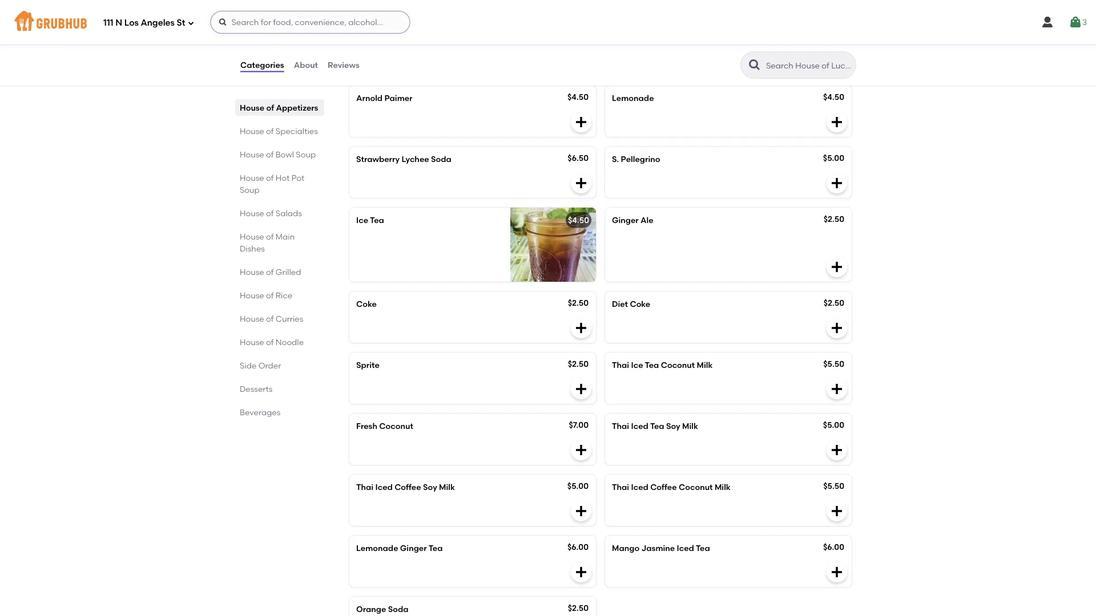 Task type: vqa. For each thing, say whether or not it's contained in the screenshot.


Task type: locate. For each thing, give the bounding box(es) containing it.
thai for thai iced tea soy milk
[[612, 422, 629, 431]]

1 horizontal spatial coke
[[630, 300, 650, 309]]

soup right 'bowl'
[[296, 150, 316, 159]]

house inside house of hot pot soup
[[240, 173, 264, 183]]

1 $6.00 from the left
[[568, 543, 589, 553]]

5 house from the top
[[240, 208, 264, 218]]

orange soda
[[356, 605, 409, 615]]

1 of from the top
[[266, 103, 274, 112]]

tea
[[389, 10, 403, 19], [370, 216, 384, 225], [645, 361, 659, 370], [650, 422, 664, 431], [429, 544, 443, 554], [696, 544, 710, 554]]

1 house from the top
[[240, 103, 264, 112]]

house left 'bowl'
[[240, 150, 264, 159]]

of left the hot on the top left of the page
[[266, 173, 274, 183]]

iced
[[631, 422, 649, 431], [375, 483, 393, 493], [631, 483, 649, 493], [677, 544, 694, 554]]

house of noodle tab
[[240, 336, 320, 348]]

$5.50 for thai ice tea coconut milk
[[824, 360, 845, 369]]

house of main dishes
[[240, 232, 295, 254]]

ice tea
[[356, 216, 384, 225]]

thai inside button
[[356, 10, 374, 19]]

0 horizontal spatial $6.00
[[568, 543, 589, 553]]

2 vertical spatial ice
[[631, 361, 643, 370]]

2 vertical spatial $5.00
[[567, 482, 589, 491]]

0 horizontal spatial coffee
[[395, 483, 421, 493]]

soda right lychee
[[431, 155, 452, 164]]

1 $5.50 from the top
[[824, 360, 845, 369]]

0 horizontal spatial coke
[[356, 300, 377, 309]]

coconut
[[661, 361, 695, 370], [379, 422, 413, 431], [679, 483, 713, 493]]

7 of from the top
[[266, 267, 274, 277]]

of for rice
[[266, 291, 274, 300]]

of left curries
[[266, 314, 274, 324]]

of left noodle
[[266, 337, 274, 347]]

lemonade for lemonade ginger tea
[[356, 544, 398, 554]]

milk
[[697, 361, 713, 370], [682, 422, 698, 431], [439, 483, 455, 493], [715, 483, 731, 493]]

soda
[[431, 155, 452, 164], [388, 605, 409, 615]]

house of grilled
[[240, 267, 301, 277]]

tea inside button
[[389, 10, 403, 19]]

of for main
[[266, 232, 274, 242]]

svg image
[[1041, 15, 1055, 29], [218, 18, 228, 27], [830, 54, 844, 68], [830, 115, 844, 129], [574, 177, 588, 190], [830, 260, 844, 274], [574, 322, 588, 335], [830, 383, 844, 396], [574, 444, 588, 457], [830, 444, 844, 457], [574, 566, 588, 580], [830, 566, 844, 580]]

of for hot
[[266, 173, 274, 183]]

0 vertical spatial ginger
[[612, 216, 639, 225]]

dishes
[[240, 244, 265, 254]]

2 house from the top
[[240, 126, 264, 136]]

paimer
[[385, 93, 413, 103]]

soda right orange
[[388, 605, 409, 615]]

house up dishes at the top of page
[[240, 232, 264, 242]]

0 horizontal spatial soy
[[423, 483, 437, 493]]

ice inside thai ice tea button
[[375, 10, 387, 19]]

house of specialties tab
[[240, 125, 320, 137]]

of left 'bowl'
[[266, 150, 274, 159]]

thai ice tea
[[356, 10, 403, 19]]

111
[[103, 18, 113, 28]]

3 button
[[1069, 12, 1087, 33]]

1 horizontal spatial coffee
[[650, 483, 677, 493]]

10 of from the top
[[266, 337, 274, 347]]

1 coffee from the left
[[395, 483, 421, 493]]

2 of from the top
[[266, 126, 274, 136]]

of left salads
[[266, 208, 274, 218]]

house of rice tab
[[240, 289, 320, 301]]

iced for thai iced coffee coconut milk
[[631, 483, 649, 493]]

main navigation navigation
[[0, 0, 1096, 45]]

of inside house of noodle tab
[[266, 337, 274, 347]]

house of grilled tab
[[240, 266, 320, 278]]

house for house of main dishes
[[240, 232, 264, 242]]

2 horizontal spatial ice
[[631, 361, 643, 370]]

thai ice tea image
[[510, 2, 596, 76]]

ginger
[[612, 216, 639, 225], [400, 544, 427, 554]]

$2.50 for diet coke
[[824, 298, 845, 308]]

1 vertical spatial soup
[[240, 185, 260, 195]]

thai iced coffee coconut milk
[[612, 483, 731, 493]]

soup up house of salads
[[240, 185, 260, 195]]

8 house from the top
[[240, 291, 264, 300]]

house for house of rice
[[240, 291, 264, 300]]

$2.50 for sprite
[[568, 360, 589, 369]]

0 vertical spatial ice
[[375, 10, 387, 19]]

0 vertical spatial soy
[[666, 422, 680, 431]]

thai ice coffee image
[[766, 2, 852, 76]]

0 vertical spatial $5.50
[[824, 360, 845, 369]]

house for house of noodle
[[240, 337, 264, 347]]

house up house of bowl soup at the left
[[240, 126, 264, 136]]

1 horizontal spatial ice
[[375, 10, 387, 19]]

coke
[[356, 300, 377, 309], [630, 300, 650, 309]]

2 vertical spatial coconut
[[679, 483, 713, 493]]

of left rice
[[266, 291, 274, 300]]

Search for food, convenience, alcohol... search field
[[210, 11, 410, 34]]

7 house from the top
[[240, 267, 264, 277]]

coffee
[[395, 483, 421, 493], [650, 483, 677, 493]]

mango jasmine iced tea
[[612, 544, 710, 554]]

0 horizontal spatial soup
[[240, 185, 260, 195]]

$5.50
[[824, 360, 845, 369], [824, 482, 845, 491]]

1 vertical spatial $5.50
[[824, 482, 845, 491]]

coffee for soy
[[395, 483, 421, 493]]

categories
[[240, 60, 284, 70]]

of inside house of curries tab
[[266, 314, 274, 324]]

of for grilled
[[266, 267, 274, 277]]

house up "side"
[[240, 337, 264, 347]]

diet
[[612, 300, 628, 309]]

house up the house of specialties
[[240, 103, 264, 112]]

coconut for $2.50
[[661, 361, 695, 370]]

1 vertical spatial $5.00
[[823, 421, 845, 430]]

6 of from the top
[[266, 232, 274, 242]]

side
[[240, 361, 257, 371]]

n
[[115, 18, 122, 28]]

house of appetizers
[[240, 103, 318, 112]]

fresh coconut
[[356, 422, 413, 431]]

arnold
[[356, 93, 383, 103]]

angeles
[[141, 18, 175, 28]]

$6.00 for mango jasmine iced tea
[[823, 543, 845, 553]]

soup inside house of hot pot soup
[[240, 185, 260, 195]]

house of salads
[[240, 208, 302, 218]]

$6.00 for lemonade ginger tea
[[568, 543, 589, 553]]

1 horizontal spatial soda
[[431, 155, 452, 164]]

2 $6.00 from the left
[[823, 543, 845, 553]]

of inside house of hot pot soup
[[266, 173, 274, 183]]

house left the hot on the top left of the page
[[240, 173, 264, 183]]

of inside house of main dishes
[[266, 232, 274, 242]]

house down house of rice
[[240, 314, 264, 324]]

ice for thai ice tea
[[375, 10, 387, 19]]

$4.50
[[568, 92, 589, 102], [823, 92, 845, 102], [568, 216, 589, 225]]

house of bowl soup tab
[[240, 148, 320, 160]]

$5.00 for thai iced coffee soy milk
[[567, 482, 589, 491]]

of inside house of specialties tab
[[266, 126, 274, 136]]

svg image for ginger ale
[[830, 260, 844, 274]]

noodle
[[276, 337, 304, 347]]

0 vertical spatial lemonade
[[612, 93, 654, 103]]

st
[[177, 18, 185, 28]]

$4.50 for arnold paimer
[[568, 92, 589, 102]]

0 vertical spatial soda
[[431, 155, 452, 164]]

$2.50 for coke
[[568, 298, 589, 308]]

los
[[124, 18, 139, 28]]

of inside house of salads tab
[[266, 208, 274, 218]]

lemonade
[[612, 93, 654, 103], [356, 544, 398, 554]]

soy
[[666, 422, 680, 431], [423, 483, 437, 493]]

of left main
[[266, 232, 274, 242]]

house for house of grilled
[[240, 267, 264, 277]]

svg image
[[1069, 15, 1083, 29], [188, 20, 194, 27], [574, 115, 588, 129], [830, 177, 844, 190], [830, 322, 844, 335], [574, 383, 588, 396], [574, 505, 588, 519], [830, 505, 844, 519]]

of inside house of appetizers tab
[[266, 103, 274, 112]]

of up the house of specialties
[[266, 103, 274, 112]]

4 of from the top
[[266, 173, 274, 183]]

2 $5.50 from the top
[[824, 482, 845, 491]]

$5.00
[[823, 153, 845, 163], [823, 421, 845, 430], [567, 482, 589, 491]]

ice tea image
[[510, 208, 596, 282]]

side order tab
[[240, 360, 320, 372]]

house of hot pot soup tab
[[240, 172, 320, 196]]

1 horizontal spatial $6.00
[[823, 543, 845, 553]]

s.
[[612, 155, 619, 164]]

of inside house of bowl soup tab
[[266, 150, 274, 159]]

lemonade ginger tea
[[356, 544, 443, 554]]

9 of from the top
[[266, 314, 274, 324]]

$2.50
[[824, 215, 845, 224], [568, 298, 589, 308], [824, 298, 845, 308], [568, 360, 589, 369], [568, 604, 589, 614]]

iced for thai iced tea soy milk
[[631, 422, 649, 431]]

4 house from the top
[[240, 173, 264, 183]]

of inside house of grilled tab
[[266, 267, 274, 277]]

1 coke from the left
[[356, 300, 377, 309]]

$4.50 for lemonade
[[823, 92, 845, 102]]

0 vertical spatial coconut
[[661, 361, 695, 370]]

10 house from the top
[[240, 337, 264, 347]]

5 of from the top
[[266, 208, 274, 218]]

house
[[240, 103, 264, 112], [240, 126, 264, 136], [240, 150, 264, 159], [240, 173, 264, 183], [240, 208, 264, 218], [240, 232, 264, 242], [240, 267, 264, 277], [240, 291, 264, 300], [240, 314, 264, 324], [240, 337, 264, 347]]

soup
[[296, 150, 316, 159], [240, 185, 260, 195]]

svg image for s. pellegrino
[[830, 177, 844, 190]]

thai
[[356, 10, 374, 19], [612, 361, 629, 370], [612, 422, 629, 431], [356, 483, 374, 493], [612, 483, 629, 493]]

of up house of bowl soup at the left
[[266, 126, 274, 136]]

coconut for $5.00
[[679, 483, 713, 493]]

0 horizontal spatial ice
[[356, 216, 368, 225]]

1 horizontal spatial soup
[[296, 150, 316, 159]]

svg image for thai iced tea soy milk
[[830, 444, 844, 457]]

house of salads tab
[[240, 207, 320, 219]]

8 of from the top
[[266, 291, 274, 300]]

house up house of main dishes
[[240, 208, 264, 218]]

house down house of grilled
[[240, 291, 264, 300]]

of inside house of rice tab
[[266, 291, 274, 300]]

soy for tea
[[666, 422, 680, 431]]

0 vertical spatial $5.00
[[823, 153, 845, 163]]

2 coffee from the left
[[650, 483, 677, 493]]

salads
[[276, 208, 302, 218]]

1 vertical spatial coconut
[[379, 422, 413, 431]]

$7.00
[[569, 421, 589, 430]]

$6.00
[[568, 543, 589, 553], [823, 543, 845, 553]]

1 vertical spatial soy
[[423, 483, 437, 493]]

strawberry
[[356, 155, 400, 164]]

3 house from the top
[[240, 150, 264, 159]]

9 house from the top
[[240, 314, 264, 324]]

1 horizontal spatial soy
[[666, 422, 680, 431]]

milk for thai ice tea coconut milk
[[697, 361, 713, 370]]

of left "grilled"
[[266, 267, 274, 277]]

search icon image
[[748, 58, 762, 72]]

1 vertical spatial ginger
[[400, 544, 427, 554]]

3 of from the top
[[266, 150, 274, 159]]

1 vertical spatial lemonade
[[356, 544, 398, 554]]

111 n los angeles st
[[103, 18, 185, 28]]

grilled
[[276, 267, 301, 277]]

of
[[266, 103, 274, 112], [266, 126, 274, 136], [266, 150, 274, 159], [266, 173, 274, 183], [266, 208, 274, 218], [266, 232, 274, 242], [266, 267, 274, 277], [266, 291, 274, 300], [266, 314, 274, 324], [266, 337, 274, 347]]

6 house from the top
[[240, 232, 264, 242]]

0 horizontal spatial soda
[[388, 605, 409, 615]]

house inside house of main dishes
[[240, 232, 264, 242]]

milk for thai iced coffee coconut milk
[[715, 483, 731, 493]]

desserts tab
[[240, 383, 320, 395]]

about button
[[293, 45, 319, 86]]

1 horizontal spatial lemonade
[[612, 93, 654, 103]]

mango
[[612, 544, 640, 554]]

thai for thai iced coffee coconut milk
[[612, 483, 629, 493]]

$5.50 for thai iced coffee coconut milk
[[824, 482, 845, 491]]

tea for thai ice tea
[[389, 10, 403, 19]]

0 horizontal spatial ginger
[[400, 544, 427, 554]]

house down dishes at the top of page
[[240, 267, 264, 277]]

thai for thai ice tea coconut milk
[[612, 361, 629, 370]]

0 horizontal spatial lemonade
[[356, 544, 398, 554]]

ice
[[375, 10, 387, 19], [356, 216, 368, 225], [631, 361, 643, 370]]



Task type: describe. For each thing, give the bounding box(es) containing it.
of for specialties
[[266, 126, 274, 136]]

$5.00 for s. pellegrino
[[823, 153, 845, 163]]

svg image for thai ice tea coconut milk
[[830, 383, 844, 396]]

main
[[276, 232, 295, 242]]

coffee for coconut
[[650, 483, 677, 493]]

side order
[[240, 361, 281, 371]]

reviews button
[[327, 45, 360, 86]]

ginger ale
[[612, 216, 654, 225]]

of for noodle
[[266, 337, 274, 347]]

s. pellegrino
[[612, 155, 660, 164]]

milk for thai iced tea soy milk
[[682, 422, 698, 431]]

svg image for lemonade
[[830, 115, 844, 129]]

house of appetizers tab
[[240, 102, 320, 114]]

milk for thai iced coffee soy milk
[[439, 483, 455, 493]]

soy for coffee
[[423, 483, 437, 493]]

ice for thai ice tea coconut milk
[[631, 361, 643, 370]]

svg image for strawberry lychee soda
[[574, 177, 588, 190]]

2 coke from the left
[[630, 300, 650, 309]]

thai for thai ice tea
[[356, 10, 374, 19]]

svg image for mango jasmine iced tea
[[830, 566, 844, 580]]

thai for thai iced coffee soy milk
[[356, 483, 374, 493]]

beverages tab
[[240, 407, 320, 419]]

house of noodle
[[240, 337, 304, 347]]

lemonade for lemonade
[[612, 93, 654, 103]]

Search House of Luck Thai BBQ search field
[[765, 60, 853, 71]]

house of curries
[[240, 314, 303, 324]]

strawberry lychee soda
[[356, 155, 452, 164]]

svg image for diet coke
[[830, 322, 844, 335]]

svg image for sprite
[[574, 383, 588, 396]]

3
[[1083, 17, 1087, 27]]

$2.50 for ginger ale
[[824, 215, 845, 224]]

order
[[258, 361, 281, 371]]

lychee
[[402, 155, 429, 164]]

house of curries tab
[[240, 313, 320, 325]]

ale
[[641, 216, 654, 225]]

house for house of curries
[[240, 314, 264, 324]]

pot
[[292, 173, 305, 183]]

svg image for thai iced coffee coconut milk
[[830, 505, 844, 519]]

orange
[[356, 605, 386, 615]]

tea for thai iced tea soy milk
[[650, 422, 664, 431]]

$5.00 for thai iced tea soy milk
[[823, 421, 845, 430]]

house for house of bowl soup
[[240, 150, 264, 159]]

svg image for arnold paimer
[[574, 115, 588, 129]]

1 horizontal spatial ginger
[[612, 216, 639, 225]]

of for curries
[[266, 314, 274, 324]]

reviews
[[328, 60, 360, 70]]

iced for thai iced coffee soy milk
[[375, 483, 393, 493]]

svg image inside '3' button
[[1069, 15, 1083, 29]]

sprite
[[356, 361, 380, 370]]

thai ice tea coconut milk
[[612, 361, 713, 370]]

svg image for fresh coconut
[[574, 444, 588, 457]]

tea for thai ice tea coconut milk
[[645, 361, 659, 370]]

1 vertical spatial ice
[[356, 216, 368, 225]]

svg image for lemonade ginger tea
[[574, 566, 588, 580]]

specialties
[[276, 126, 318, 136]]

rice
[[276, 291, 292, 300]]

house for house of hot pot soup
[[240, 173, 264, 183]]

tea for lemonade ginger tea
[[429, 544, 443, 554]]

1 vertical spatial soda
[[388, 605, 409, 615]]

svg image for coke
[[574, 322, 588, 335]]

house for house of salads
[[240, 208, 264, 218]]

$6.50
[[568, 153, 589, 163]]

house of main dishes tab
[[240, 231, 320, 255]]

diet coke
[[612, 300, 650, 309]]

curries
[[276, 314, 303, 324]]

house of rice
[[240, 291, 292, 300]]

svg image for thai iced coffee soy milk
[[574, 505, 588, 519]]

bowl
[[276, 150, 294, 159]]

house for house of specialties
[[240, 126, 264, 136]]

pellegrino
[[621, 155, 660, 164]]

fresh
[[356, 422, 377, 431]]

about
[[294, 60, 318, 70]]

categories button
[[240, 45, 285, 86]]

of for bowl
[[266, 150, 274, 159]]

house of bowl soup
[[240, 150, 316, 159]]

thai iced tea soy milk
[[612, 422, 698, 431]]

beverages
[[240, 408, 281, 417]]

jasmine
[[642, 544, 675, 554]]

house for house of appetizers
[[240, 103, 264, 112]]

thai ice tea button
[[349, 2, 596, 76]]

house of specialties
[[240, 126, 318, 136]]

hot
[[276, 173, 290, 183]]

of for salads
[[266, 208, 274, 218]]

thai iced coffee soy milk
[[356, 483, 455, 493]]

0 vertical spatial soup
[[296, 150, 316, 159]]

of for appetizers
[[266, 103, 274, 112]]

appetizers
[[276, 103, 318, 112]]

desserts
[[240, 384, 273, 394]]

house of hot pot soup
[[240, 173, 305, 195]]

arnold paimer
[[356, 93, 413, 103]]



